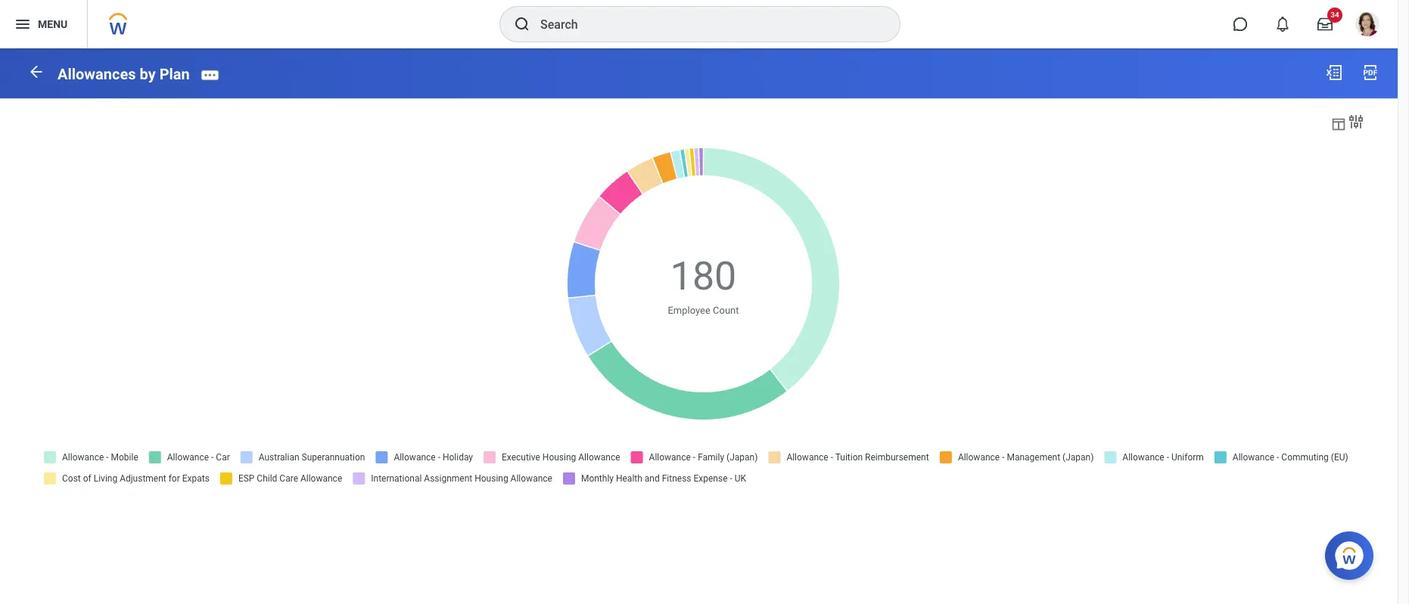 Task type: vqa. For each thing, say whether or not it's contained in the screenshot.
the Topics link
no



Task type: locate. For each thing, give the bounding box(es) containing it.
allowances
[[58, 65, 136, 83]]

configure and view chart data image down view printable version (pdf) icon
[[1348, 113, 1366, 131]]

menu
[[38, 18, 68, 30]]

previous page image
[[27, 63, 45, 81]]

34
[[1331, 11, 1340, 19]]

180 main content
[[0, 48, 1399, 511]]

configure and view chart data image
[[1348, 113, 1366, 131], [1331, 116, 1348, 132]]

by
[[140, 65, 156, 83]]

export to excel image
[[1326, 64, 1344, 82]]

180
[[671, 254, 737, 300]]



Task type: describe. For each thing, give the bounding box(es) containing it.
menu button
[[0, 0, 87, 48]]

180 button
[[671, 251, 739, 304]]

profile logan mcneil image
[[1356, 12, 1380, 39]]

allowances by plan link
[[58, 65, 190, 83]]

count
[[713, 305, 739, 316]]

Search Workday  search field
[[541, 8, 869, 41]]

configure and view chart data image down export to excel image
[[1331, 116, 1348, 132]]

view printable version (pdf) image
[[1362, 64, 1380, 82]]

allowances by plan
[[58, 65, 190, 83]]

34 button
[[1309, 8, 1343, 41]]

inbox large image
[[1318, 17, 1333, 32]]

180 employee count
[[668, 254, 739, 316]]

search image
[[513, 15, 532, 33]]

justify image
[[14, 15, 32, 33]]

notifications large image
[[1276, 17, 1291, 32]]

plan
[[160, 65, 190, 83]]

employee
[[668, 305, 711, 316]]



